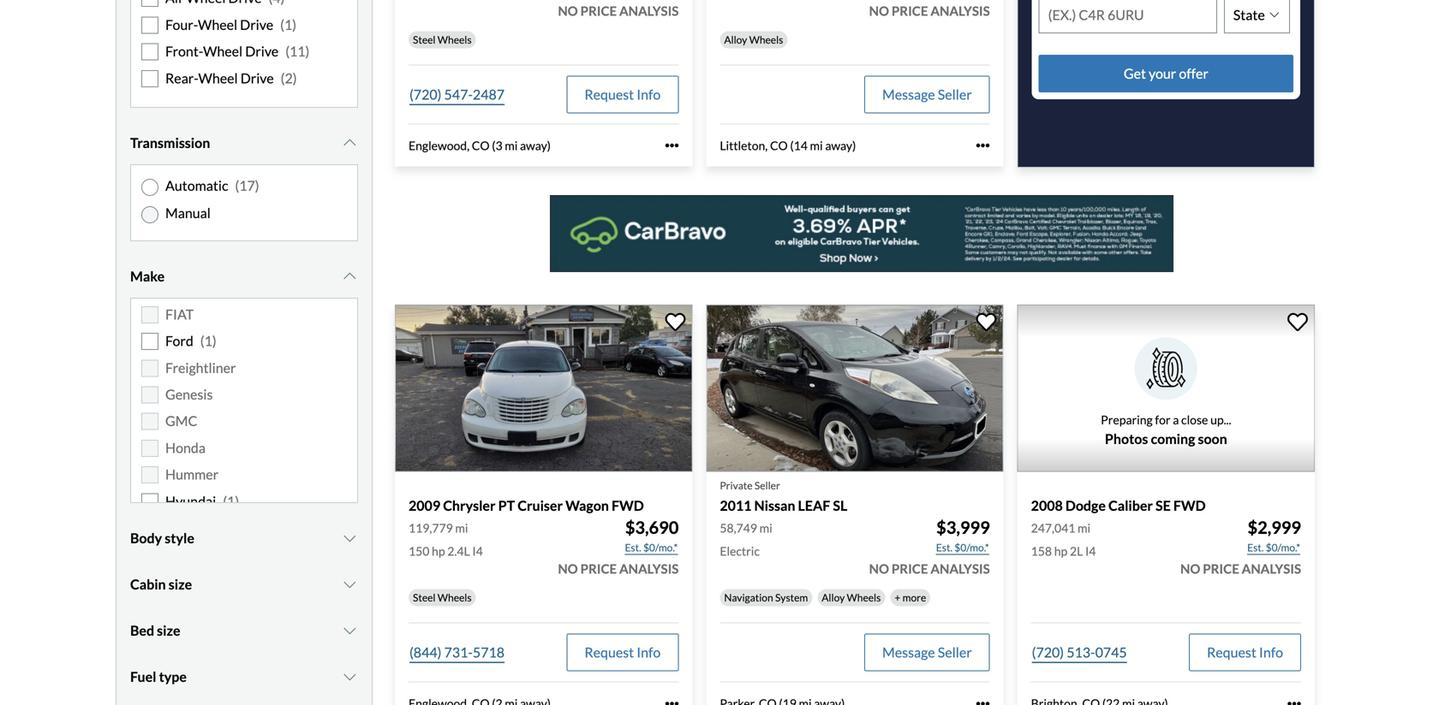 Task type: describe. For each thing, give the bounding box(es) containing it.
white 2009 chrysler pt cruiser wagon fwd wagon front-wheel drive automatic image
[[395, 305, 693, 472]]

no for $3,999
[[869, 562, 889, 577]]

mi for $3,999
[[760, 521, 773, 536]]

hp for $2,999
[[1054, 544, 1068, 559]]

analysis for $3,999
[[931, 562, 990, 577]]

0 horizontal spatial ellipsis h image
[[665, 139, 679, 153]]

front-
[[165, 43, 203, 60]]

hp for $3,690
[[432, 544, 445, 559]]

$3,690
[[625, 518, 679, 538]]

bed size button
[[130, 610, 358, 653]]

2009 chrysler pt cruiser wagon fwd
[[409, 498, 644, 514]]

front-wheel drive (11)
[[165, 43, 310, 60]]

drive for rear-wheel drive
[[240, 70, 274, 86]]

honda
[[165, 440, 206, 457]]

mi for $3,690
[[455, 521, 468, 536]]

2 steel wheels from the top
[[413, 592, 472, 604]]

fuel
[[130, 669, 156, 686]]

58,749
[[720, 521, 757, 536]]

247,041 mi 158 hp 2l i4
[[1031, 521, 1096, 559]]

drive for front-wheel drive
[[245, 43, 279, 60]]

automatic
[[165, 177, 228, 194]]

more
[[903, 592, 926, 604]]

seller for 2nd message seller button
[[938, 645, 972, 661]]

5718
[[473, 645, 505, 661]]

$3,690 est. $0/mo.* no price analysis
[[558, 518, 679, 577]]

nissan
[[754, 498, 795, 514]]

(720) 547-2487 button
[[409, 76, 506, 113]]

(720) 513-0745 button
[[1031, 634, 1128, 672]]

hyundai (1)
[[165, 493, 239, 510]]

chrysler
[[443, 498, 496, 514]]

wheel for four-
[[198, 16, 237, 33]]

fuel type
[[130, 669, 187, 686]]

+
[[895, 592, 901, 604]]

$0/mo.* for $3,690
[[643, 542, 678, 554]]

(844) 731-5718
[[410, 645, 505, 661]]

2009
[[409, 498, 440, 514]]

2487
[[473, 86, 505, 103]]

navigation system
[[724, 592, 808, 604]]

(17)
[[235, 177, 259, 194]]

se
[[1156, 498, 1171, 514]]

731-
[[444, 645, 473, 661]]

body style button
[[130, 517, 358, 560]]

message seller for second message seller button from the bottom of the page
[[882, 86, 972, 103]]

co for (720) 547-2487
[[472, 138, 490, 153]]

$2,999 est. $0/mo.* no price analysis
[[1181, 518, 1301, 577]]

(844) 731-5718 button
[[409, 634, 506, 672]]

caliber
[[1109, 498, 1153, 514]]

(1) for hyundai (1)
[[223, 493, 239, 510]]

mi right the (14
[[810, 138, 823, 153]]

2l
[[1070, 544, 1083, 559]]

est. for $2,999
[[1248, 542, 1264, 554]]

119,779
[[409, 521, 453, 536]]

est. $0/mo.* button for $2,999
[[1247, 540, 1301, 557]]

four-
[[165, 16, 198, 33]]

seller for second message seller button from the bottom of the page
[[938, 86, 972, 103]]

(3
[[492, 138, 503, 153]]

0745
[[1095, 645, 1127, 661]]

no price analysis for (720) 547-2487
[[558, 3, 679, 18]]

(844)
[[410, 645, 442, 661]]

request for $3,690
[[585, 645, 634, 661]]

1 horizontal spatial ellipsis h image
[[976, 698, 990, 706]]

dodge
[[1066, 498, 1106, 514]]

mi for $2,999
[[1078, 521, 1091, 536]]

(720) for (720) 513-0745
[[1032, 645, 1064, 661]]

(1) for ford (1)
[[200, 333, 216, 350]]

wheel for front-
[[203, 43, 243, 60]]

0 horizontal spatial alloy wheels
[[724, 33, 783, 46]]

request info button for $2,999
[[1189, 634, 1301, 672]]

private seller 2011 nissan leaf sl
[[720, 480, 848, 514]]

co for message seller
[[770, 138, 788, 153]]

vehicle photo unavailable image
[[1018, 305, 1315, 472]]

price for $3,999
[[892, 562, 928, 577]]

fuel type button
[[130, 656, 358, 699]]

automatic (17)
[[165, 177, 259, 194]]

(720) for (720) 547-2487
[[410, 86, 442, 103]]

cabin size
[[130, 577, 192, 593]]

littleton, co (14 mi away)
[[720, 138, 856, 153]]

119,779 mi 150 hp 2.4l i4
[[409, 521, 483, 559]]

make
[[130, 268, 165, 285]]

2 steel from the top
[[413, 592, 436, 604]]

cruiser
[[518, 498, 563, 514]]

est. for $3,999
[[936, 542, 953, 554]]

style
[[165, 530, 194, 547]]

est. for $3,690
[[625, 542, 641, 554]]

1 message seller button from the top
[[864, 76, 990, 113]]

chevron down image
[[341, 270, 358, 284]]

transmission button
[[130, 122, 358, 164]]

manual
[[165, 205, 211, 221]]

transmission
[[130, 135, 210, 151]]

englewood, co (3 mi away)
[[409, 138, 551, 153]]

your
[[1149, 65, 1177, 82]]

wagon
[[566, 498, 609, 514]]

navigation
[[724, 592, 773, 604]]

rear-
[[165, 70, 198, 86]]

pt
[[498, 498, 515, 514]]

58,749 mi electric
[[720, 521, 773, 559]]

(720) 547-2487
[[410, 86, 505, 103]]



Task type: locate. For each thing, give the bounding box(es) containing it.
0 horizontal spatial co
[[472, 138, 490, 153]]

2 horizontal spatial est.
[[1248, 542, 1264, 554]]

1 fwd from the left
[[612, 498, 644, 514]]

1 vertical spatial (1)
[[200, 333, 216, 350]]

2 vertical spatial seller
[[938, 645, 972, 661]]

sl
[[833, 498, 848, 514]]

chevron down image for fuel type
[[341, 671, 358, 685]]

i4 inside 119,779 mi 150 hp 2.4l i4
[[472, 544, 483, 559]]

0 horizontal spatial hp
[[432, 544, 445, 559]]

1 horizontal spatial $0/mo.*
[[955, 542, 989, 554]]

body style
[[130, 530, 194, 547]]

1 vertical spatial message seller
[[882, 645, 972, 661]]

1 vertical spatial steel
[[413, 592, 436, 604]]

1 vertical spatial message seller button
[[864, 634, 990, 672]]

i4 right the 2l at the bottom
[[1085, 544, 1096, 559]]

0 vertical spatial message
[[882, 86, 935, 103]]

steel wheels down 2.4l
[[413, 592, 472, 604]]

mi up 2.4l
[[455, 521, 468, 536]]

system
[[775, 592, 808, 604]]

4 chevron down image from the top
[[341, 625, 358, 638]]

get your offer
[[1124, 65, 1209, 82]]

drive left (11)
[[245, 43, 279, 60]]

mi inside 247,041 mi 158 hp 2l i4
[[1078, 521, 1091, 536]]

1 away) from the left
[[520, 138, 551, 153]]

est. inside $2,999 est. $0/mo.* no price analysis
[[1248, 542, 1264, 554]]

0 horizontal spatial i4
[[472, 544, 483, 559]]

analysis inside $3,690 est. $0/mo.* no price analysis
[[619, 562, 679, 577]]

2 message seller from the top
[[882, 645, 972, 661]]

get
[[1124, 65, 1146, 82]]

away)
[[520, 138, 551, 153], [825, 138, 856, 153]]

info for $3,690
[[637, 645, 661, 661]]

steel wheels
[[413, 33, 472, 46], [413, 592, 472, 604]]

2 horizontal spatial ellipsis h image
[[1288, 698, 1301, 706]]

fwd up $3,690
[[612, 498, 644, 514]]

drive left (2)
[[240, 70, 274, 86]]

2 est. from the left
[[936, 542, 953, 554]]

est. down $3,999
[[936, 542, 953, 554]]

rear-wheel drive (2)
[[165, 70, 297, 86]]

2 message seller button from the top
[[864, 634, 990, 672]]

0 vertical spatial message seller button
[[864, 76, 990, 113]]

seller inside private seller 2011 nissan leaf sl
[[755, 480, 780, 492]]

1 vertical spatial (720)
[[1032, 645, 1064, 661]]

seller
[[938, 86, 972, 103], [755, 480, 780, 492], [938, 645, 972, 661]]

0 horizontal spatial est. $0/mo.* button
[[624, 540, 679, 557]]

co left (3
[[472, 138, 490, 153]]

0 horizontal spatial ellipsis h image
[[665, 698, 679, 706]]

1 horizontal spatial est. $0/mo.* button
[[935, 540, 990, 557]]

158
[[1031, 544, 1052, 559]]

2 away) from the left
[[825, 138, 856, 153]]

$0/mo.* down $3,999
[[955, 542, 989, 554]]

1 vertical spatial drive
[[245, 43, 279, 60]]

leaf
[[798, 498, 830, 514]]

0 horizontal spatial est.
[[625, 542, 641, 554]]

steel wheels up (720) 547-2487 at left
[[413, 33, 472, 46]]

0 vertical spatial steel
[[413, 33, 436, 46]]

est. $0/mo.* button down $2,999
[[1247, 540, 1301, 557]]

mi right (3
[[505, 138, 518, 153]]

hp inside 119,779 mi 150 hp 2.4l i4
[[432, 544, 445, 559]]

wheels
[[438, 33, 472, 46], [749, 33, 783, 46], [438, 592, 472, 604], [847, 592, 881, 604]]

co
[[472, 138, 490, 153], [770, 138, 788, 153]]

1 horizontal spatial away)
[[825, 138, 856, 153]]

(1) up (11)
[[280, 16, 296, 33]]

chevron down image for body style
[[341, 532, 358, 546]]

no price analysis for message seller
[[869, 3, 990, 18]]

3 chevron down image from the top
[[341, 578, 358, 592]]

2 i4 from the left
[[1085, 544, 1096, 559]]

bed
[[130, 623, 154, 640]]

mi down the dodge
[[1078, 521, 1091, 536]]

ellipsis h image
[[665, 139, 679, 153], [976, 698, 990, 706], [1288, 698, 1301, 706]]

message seller
[[882, 86, 972, 103], [882, 645, 972, 661]]

3 est. $0/mo.* button from the left
[[1247, 540, 1301, 557]]

2 vertical spatial drive
[[240, 70, 274, 86]]

away) for (720) 547-2487
[[520, 138, 551, 153]]

1 est. from the left
[[625, 542, 641, 554]]

1 vertical spatial wheel
[[203, 43, 243, 60]]

513-
[[1067, 645, 1095, 661]]

analysis for $2,999
[[1242, 562, 1301, 577]]

$0/mo.* inside $3,999 est. $0/mo.* no price analysis
[[955, 542, 989, 554]]

analysis
[[619, 3, 679, 18], [931, 3, 990, 18], [619, 562, 679, 577], [931, 562, 990, 577], [1242, 562, 1301, 577]]

1 steel from the top
[[413, 33, 436, 46]]

wheel down front-wheel drive (11)
[[198, 70, 238, 86]]

no inside $3,999 est. $0/mo.* no price analysis
[[869, 562, 889, 577]]

2 fwd from the left
[[1174, 498, 1206, 514]]

1 vertical spatial ellipsis h image
[[665, 698, 679, 706]]

private
[[720, 480, 753, 492]]

i4 right 2.4l
[[472, 544, 483, 559]]

no for $2,999
[[1181, 562, 1201, 577]]

alloy
[[724, 33, 747, 46], [822, 592, 845, 604]]

est. $0/mo.* button for $3,999
[[935, 540, 990, 557]]

0 vertical spatial alloy wheels
[[724, 33, 783, 46]]

2 $0/mo.* from the left
[[955, 542, 989, 554]]

chevron down image inside cabin size dropdown button
[[341, 578, 358, 592]]

price inside $2,999 est. $0/mo.* no price analysis
[[1203, 562, 1240, 577]]

away) for message seller
[[825, 138, 856, 153]]

(2)
[[281, 70, 297, 86]]

size for cabin size
[[169, 577, 192, 593]]

hummer
[[165, 467, 219, 483]]

0 vertical spatial seller
[[938, 86, 972, 103]]

0 horizontal spatial $0/mo.*
[[643, 542, 678, 554]]

price
[[580, 3, 617, 18], [892, 3, 928, 18], [580, 562, 617, 577], [892, 562, 928, 577], [1203, 562, 1240, 577]]

2.4l
[[447, 544, 470, 559]]

1 horizontal spatial i4
[[1085, 544, 1096, 559]]

size
[[169, 577, 192, 593], [157, 623, 180, 640]]

info
[[637, 86, 661, 103], [637, 645, 661, 661], [1259, 645, 1283, 661]]

0 vertical spatial drive
[[240, 16, 273, 33]]

est. $0/mo.* button down $3,690
[[624, 540, 679, 557]]

chevron down image
[[341, 136, 358, 150], [341, 532, 358, 546], [341, 578, 358, 592], [341, 625, 358, 638], [341, 671, 358, 685]]

chevron down image inside the body style dropdown button
[[341, 532, 358, 546]]

chevron down image for bed size
[[341, 625, 358, 638]]

chevron down image for cabin size
[[341, 578, 358, 592]]

2 hp from the left
[[1054, 544, 1068, 559]]

$3,999 est. $0/mo.* no price analysis
[[869, 518, 990, 577]]

2 vertical spatial wheel
[[198, 70, 238, 86]]

$0/mo.* for $2,999
[[1266, 542, 1301, 554]]

away) right the (14
[[825, 138, 856, 153]]

1 i4 from the left
[[472, 544, 483, 559]]

message seller for 2nd message seller button
[[882, 645, 972, 661]]

5 chevron down image from the top
[[341, 671, 358, 685]]

message for 2nd message seller button
[[882, 645, 935, 661]]

est. inside $3,999 est. $0/mo.* no price analysis
[[936, 542, 953, 554]]

0 vertical spatial (1)
[[280, 16, 296, 33]]

electric
[[720, 544, 760, 559]]

freightliner
[[165, 360, 236, 376]]

hp left the 2l at the bottom
[[1054, 544, 1068, 559]]

0 vertical spatial size
[[169, 577, 192, 593]]

(14
[[790, 138, 808, 153]]

gmc
[[165, 413, 197, 430]]

ford (1)
[[165, 333, 216, 350]]

chevron down image inside the transmission dropdown button
[[341, 136, 358, 150]]

black 2011 nissan leaf sl hatchback front-wheel drive 1-speed dual clutch image
[[706, 305, 1004, 472]]

1 vertical spatial message
[[882, 645, 935, 661]]

0 horizontal spatial alloy
[[724, 33, 747, 46]]

1 horizontal spatial co
[[770, 138, 788, 153]]

analysis inside $2,999 est. $0/mo.* no price analysis
[[1242, 562, 1301, 577]]

alloy wheels
[[724, 33, 783, 46], [822, 592, 881, 604]]

four-wheel drive (1)
[[165, 16, 296, 33]]

0 horizontal spatial no price analysis
[[558, 3, 679, 18]]

(1)
[[280, 16, 296, 33], [200, 333, 216, 350], [223, 493, 239, 510]]

genesis
[[165, 386, 213, 403]]

0 horizontal spatial away)
[[520, 138, 551, 153]]

no for $3,690
[[558, 562, 578, 577]]

analysis for $3,690
[[619, 562, 679, 577]]

(EX.) C4R 6URU field
[[1040, 0, 1216, 33]]

2 est. $0/mo.* button from the left
[[935, 540, 990, 557]]

1 hp from the left
[[432, 544, 445, 559]]

1 vertical spatial seller
[[755, 480, 780, 492]]

1 co from the left
[[472, 138, 490, 153]]

0 vertical spatial (720)
[[410, 86, 442, 103]]

(720) left 513-
[[1032, 645, 1064, 661]]

no inside $2,999 est. $0/mo.* no price analysis
[[1181, 562, 1201, 577]]

advertisement region
[[550, 195, 1174, 272]]

1 steel wheels from the top
[[413, 33, 472, 46]]

ford
[[165, 333, 193, 350]]

0 horizontal spatial (720)
[[410, 86, 442, 103]]

request info button for $3,690
[[567, 634, 679, 672]]

wheel up front-wheel drive (11)
[[198, 16, 237, 33]]

fwd right se
[[1174, 498, 1206, 514]]

i4 inside 247,041 mi 158 hp 2l i4
[[1085, 544, 1096, 559]]

1 $0/mo.* from the left
[[643, 542, 678, 554]]

size right cabin
[[169, 577, 192, 593]]

150
[[409, 544, 430, 559]]

wheel for rear-
[[198, 70, 238, 86]]

request info for $2,999
[[1207, 645, 1283, 661]]

$0/mo.* down $2,999
[[1266, 542, 1301, 554]]

$0/mo.* for $3,999
[[955, 542, 989, 554]]

steel
[[413, 33, 436, 46], [413, 592, 436, 604]]

3 $0/mo.* from the left
[[1266, 542, 1301, 554]]

request info for $3,690
[[585, 645, 661, 661]]

message seller button
[[864, 76, 990, 113], [864, 634, 990, 672]]

547-
[[444, 86, 473, 103]]

est. $0/mo.* button down $3,999
[[935, 540, 990, 557]]

size for bed size
[[157, 623, 180, 640]]

i4 for $3,690
[[472, 544, 483, 559]]

1 vertical spatial alloy wheels
[[822, 592, 881, 604]]

1 horizontal spatial no price analysis
[[869, 3, 990, 18]]

make button
[[130, 255, 358, 298]]

mi inside 58,749 mi electric
[[760, 521, 773, 536]]

cabin size button
[[130, 564, 358, 607]]

price inside $3,690 est. $0/mo.* no price analysis
[[580, 562, 617, 577]]

(1) up the body style dropdown button
[[223, 493, 239, 510]]

2 chevron down image from the top
[[341, 532, 358, 546]]

est. $0/mo.* button for $3,690
[[624, 540, 679, 557]]

message for second message seller button from the bottom of the page
[[882, 86, 935, 103]]

drive for four-wheel drive
[[240, 16, 273, 33]]

1 chevron down image from the top
[[341, 136, 358, 150]]

chevron down image inside fuel type dropdown button
[[341, 671, 358, 685]]

analysis inside $3,999 est. $0/mo.* no price analysis
[[931, 562, 990, 577]]

1 message from the top
[[882, 86, 935, 103]]

steel up (720) 547-2487 at left
[[413, 33, 436, 46]]

1 horizontal spatial alloy
[[822, 592, 845, 604]]

1 horizontal spatial ellipsis h image
[[976, 139, 990, 153]]

2 no price analysis from the left
[[869, 3, 990, 18]]

size right "bed"
[[157, 623, 180, 640]]

offer
[[1179, 65, 1209, 82]]

2 horizontal spatial $0/mo.*
[[1266, 542, 1301, 554]]

i4 for $2,999
[[1085, 544, 1096, 559]]

2008
[[1031, 498, 1063, 514]]

0 vertical spatial alloy
[[724, 33, 747, 46]]

chevron down image inside bed size dropdown button
[[341, 625, 358, 638]]

0 vertical spatial message seller
[[882, 86, 972, 103]]

(11)
[[285, 43, 310, 60]]

$0/mo.* down $3,690
[[643, 542, 678, 554]]

1 horizontal spatial (1)
[[223, 493, 239, 510]]

price for $3,690
[[580, 562, 617, 577]]

2 vertical spatial (1)
[[223, 493, 239, 510]]

hyundai
[[165, 493, 216, 510]]

0 vertical spatial steel wheels
[[413, 33, 472, 46]]

drive
[[240, 16, 273, 33], [245, 43, 279, 60], [240, 70, 274, 86]]

get your offer button
[[1039, 55, 1294, 93]]

price for $2,999
[[1203, 562, 1240, 577]]

message
[[882, 86, 935, 103], [882, 645, 935, 661]]

3 est. from the left
[[1248, 542, 1264, 554]]

2 co from the left
[[770, 138, 788, 153]]

2 horizontal spatial (1)
[[280, 16, 296, 33]]

(720) left 547- on the top of page
[[410, 86, 442, 103]]

2 horizontal spatial est. $0/mo.* button
[[1247, 540, 1301, 557]]

2008 dodge caliber se fwd
[[1031, 498, 1206, 514]]

1 horizontal spatial (720)
[[1032, 645, 1064, 661]]

chevron down image for transmission
[[341, 136, 358, 150]]

2 message from the top
[[882, 645, 935, 661]]

0 horizontal spatial fwd
[[612, 498, 644, 514]]

fwd
[[612, 498, 644, 514], [1174, 498, 1206, 514]]

(720) 513-0745
[[1032, 645, 1127, 661]]

$0/mo.* inside $3,690 est. $0/mo.* no price analysis
[[643, 542, 678, 554]]

est. down $2,999
[[1248, 542, 1264, 554]]

1 est. $0/mo.* button from the left
[[624, 540, 679, 557]]

price inside $3,999 est. $0/mo.* no price analysis
[[892, 562, 928, 577]]

englewood,
[[409, 138, 470, 153]]

est. down $3,690
[[625, 542, 641, 554]]

wheel down four-wheel drive (1)
[[203, 43, 243, 60]]

steel down 150
[[413, 592, 436, 604]]

mi
[[505, 138, 518, 153], [810, 138, 823, 153], [455, 521, 468, 536], [760, 521, 773, 536], [1078, 521, 1091, 536]]

bed size
[[130, 623, 180, 640]]

(1) up freightliner
[[200, 333, 216, 350]]

1 horizontal spatial alloy wheels
[[822, 592, 881, 604]]

1 no price analysis from the left
[[558, 3, 679, 18]]

info for $2,999
[[1259, 645, 1283, 661]]

$3,999
[[937, 518, 990, 538]]

1 horizontal spatial est.
[[936, 542, 953, 554]]

co left the (14
[[770, 138, 788, 153]]

hp
[[432, 544, 445, 559], [1054, 544, 1068, 559]]

no inside $3,690 est. $0/mo.* no price analysis
[[558, 562, 578, 577]]

request info button
[[567, 76, 679, 113], [567, 634, 679, 672], [1189, 634, 1301, 672]]

cabin
[[130, 577, 166, 593]]

request for $2,999
[[1207, 645, 1257, 661]]

away) right (3
[[520, 138, 551, 153]]

247,041
[[1031, 521, 1076, 536]]

fiat
[[165, 306, 194, 323]]

body
[[130, 530, 162, 547]]

mi down nissan
[[760, 521, 773, 536]]

1 message seller from the top
[[882, 86, 972, 103]]

est. $0/mo.* button
[[624, 540, 679, 557], [935, 540, 990, 557], [1247, 540, 1301, 557]]

request info
[[585, 86, 661, 103], [585, 645, 661, 661], [1207, 645, 1283, 661]]

littleton,
[[720, 138, 768, 153]]

$0/mo.* inside $2,999 est. $0/mo.* no price analysis
[[1266, 542, 1301, 554]]

0 vertical spatial wheel
[[198, 16, 237, 33]]

1 horizontal spatial hp
[[1054, 544, 1068, 559]]

1 vertical spatial alloy
[[822, 592, 845, 604]]

1 vertical spatial steel wheels
[[413, 592, 472, 604]]

2011
[[720, 498, 752, 514]]

0 vertical spatial ellipsis h image
[[976, 139, 990, 153]]

ellipsis h image
[[976, 139, 990, 153], [665, 698, 679, 706]]

+ more
[[895, 592, 926, 604]]

1 horizontal spatial fwd
[[1174, 498, 1206, 514]]

0 horizontal spatial (1)
[[200, 333, 216, 350]]

est. inside $3,690 est. $0/mo.* no price analysis
[[625, 542, 641, 554]]

type
[[159, 669, 187, 686]]

hp right 150
[[432, 544, 445, 559]]

drive up front-wheel drive (11)
[[240, 16, 273, 33]]

hp inside 247,041 mi 158 hp 2l i4
[[1054, 544, 1068, 559]]

$2,999
[[1248, 518, 1301, 538]]

1 vertical spatial size
[[157, 623, 180, 640]]

mi inside 119,779 mi 150 hp 2.4l i4
[[455, 521, 468, 536]]



Task type: vqa. For each thing, say whether or not it's contained in the screenshot.
2024 (720) 619-2343 button
no



